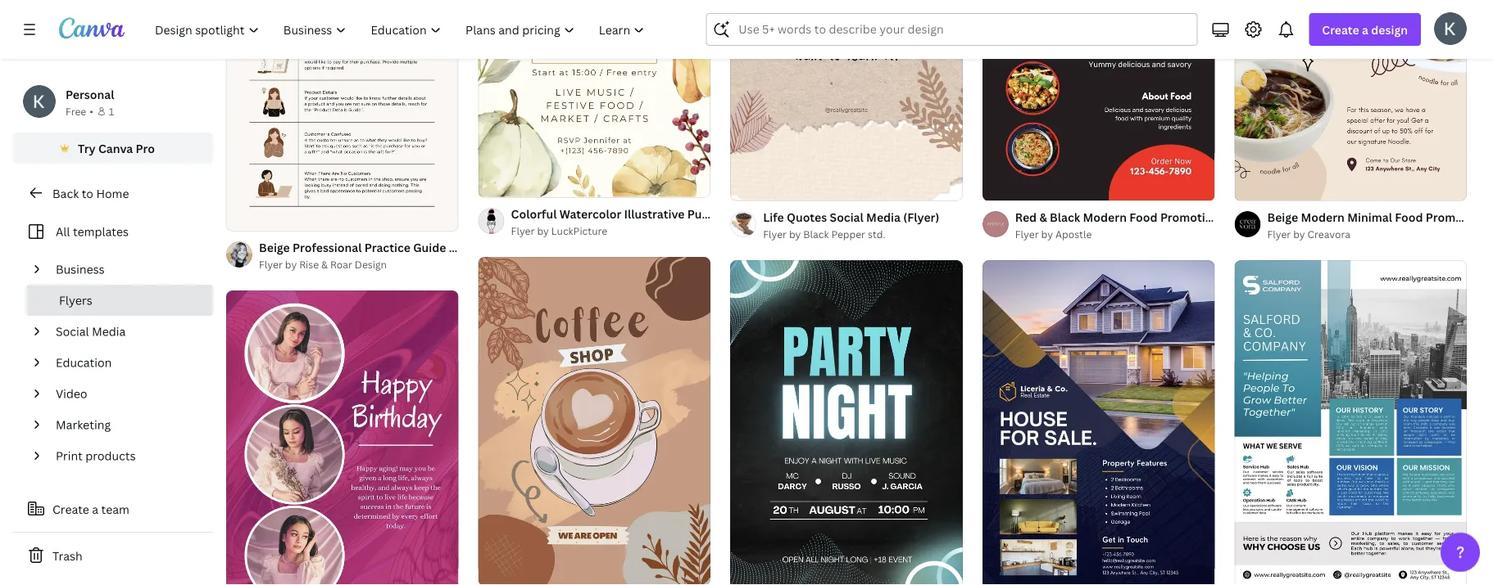 Task type: vqa. For each thing, say whether or not it's contained in the screenshot.


Task type: locate. For each thing, give the bounding box(es) containing it.
all
[[56, 224, 70, 240]]

video link
[[49, 379, 203, 410]]

by left 'creavora'
[[1293, 227, 1305, 241]]

promotion left f
[[1426, 209, 1485, 225]]

a left the team
[[92, 502, 98, 518]]

create
[[1322, 22, 1359, 37], [52, 502, 89, 518]]

beige modern minimal food promotion flyer image
[[1234, 0, 1467, 201]]

a for design
[[1362, 22, 1369, 37]]

by
[[537, 224, 549, 237], [789, 227, 801, 241], [1041, 227, 1053, 241], [1293, 227, 1305, 241], [285, 258, 297, 271]]

0 vertical spatial business
[[493, 240, 542, 255]]

modern up 'creavora'
[[1301, 209, 1345, 225]]

professional
[[293, 240, 362, 255]]

red & black modern food promotion a4 flyer image
[[982, 0, 1215, 201]]

pink abstract happy birthday flyer image
[[226, 291, 459, 586]]

food
[[1129, 209, 1158, 225], [1395, 209, 1423, 225]]

1 horizontal spatial beige
[[1267, 209, 1298, 225]]

(flyer)
[[903, 209, 939, 225]]

try
[[78, 141, 96, 156]]

1 horizontal spatial &
[[1039, 209, 1047, 225]]

1 horizontal spatial modern
[[1301, 209, 1345, 225]]

1 horizontal spatial business
[[493, 240, 542, 255]]

media up 'std.'
[[866, 209, 901, 225]]

0 horizontal spatial media
[[92, 324, 126, 340]]

top level navigation element
[[144, 13, 658, 46]]

by left apostle
[[1041, 227, 1053, 241]]

flyer
[[1240, 209, 1268, 225], [511, 224, 535, 237], [763, 227, 787, 241], [1015, 227, 1039, 241], [1267, 227, 1291, 241], [609, 240, 637, 255], [259, 258, 283, 271]]

0 horizontal spatial beige
[[259, 240, 290, 255]]

1 horizontal spatial black
[[1050, 209, 1080, 225]]

None search field
[[706, 13, 1198, 46]]

1 horizontal spatial promotion
[[1426, 209, 1485, 225]]

1 vertical spatial social
[[56, 324, 89, 340]]

1 horizontal spatial media
[[866, 209, 901, 225]]

by inside beige modern minimal food promotion f flyer by creavora
[[1293, 227, 1305, 241]]

0 horizontal spatial &
[[321, 258, 328, 271]]

by down quotes
[[789, 227, 801, 241]]

beige professional practice guide list for business employees flyer a4 flyer by rise & roar design
[[259, 240, 655, 271]]

1 horizontal spatial create
[[1322, 22, 1359, 37]]

1 vertical spatial a4
[[640, 240, 655, 255]]

creavora
[[1308, 227, 1350, 241]]

0 horizontal spatial business
[[56, 262, 105, 277]]

personal
[[66, 86, 114, 102]]

black inside red & black modern food promotion a4 flyer flyer by apostle
[[1050, 209, 1080, 225]]

2 modern from the left
[[1301, 209, 1345, 225]]

home
[[96, 186, 129, 201]]

create inside button
[[52, 502, 89, 518]]

0 vertical spatial a4
[[1222, 209, 1237, 225]]

0 horizontal spatial social
[[56, 324, 89, 340]]

1 vertical spatial beige
[[259, 240, 290, 255]]

a4 inside beige professional practice guide list for business employees flyer a4 flyer by rise & roar design
[[640, 240, 655, 255]]

modern
[[1083, 209, 1127, 225], [1301, 209, 1345, 225]]

a for team
[[92, 502, 98, 518]]

0 horizontal spatial create
[[52, 502, 89, 518]]

& inside red & black modern food promotion a4 flyer flyer by apostle
[[1039, 209, 1047, 225]]

roar
[[330, 258, 352, 271]]

0 horizontal spatial black
[[803, 227, 829, 241]]

social inside life quotes social media (flyer) flyer by black pepper std.
[[830, 209, 864, 225]]

print products link
[[49, 441, 203, 472]]

beige inside beige modern minimal food promotion f flyer by creavora
[[1267, 209, 1298, 225]]

f
[[1488, 209, 1493, 225]]

video
[[56, 386, 87, 402]]

0 horizontal spatial modern
[[1083, 209, 1127, 225]]

a
[[1362, 22, 1369, 37], [92, 502, 98, 518]]

beige
[[1267, 209, 1298, 225], [259, 240, 290, 255]]

rise
[[299, 258, 319, 271]]

0 horizontal spatial a
[[92, 502, 98, 518]]

0 vertical spatial a
[[1362, 22, 1369, 37]]

print products
[[56, 449, 136, 464]]

beige for beige professional practice guide list for business employees flyer a4
[[259, 240, 290, 255]]

1 vertical spatial &
[[321, 258, 328, 271]]

a left design
[[1362, 22, 1369, 37]]

promotion inside beige modern minimal food promotion f flyer by creavora
[[1426, 209, 1485, 225]]

1 horizontal spatial a
[[1362, 22, 1369, 37]]

food up flyer by apostle link on the top of the page
[[1129, 209, 1158, 225]]

0 horizontal spatial food
[[1129, 209, 1158, 225]]

1 horizontal spatial a4
[[1222, 209, 1237, 225]]

business right for
[[493, 240, 542, 255]]

media
[[866, 209, 901, 225], [92, 324, 126, 340]]

0 horizontal spatial a4
[[640, 240, 655, 255]]

0 vertical spatial create
[[1322, 22, 1359, 37]]

beige inside beige professional practice guide list for business employees flyer a4 flyer by rise & roar design
[[259, 240, 290, 255]]

0 vertical spatial &
[[1039, 209, 1047, 225]]

&
[[1039, 209, 1047, 225], [321, 258, 328, 271]]

0 vertical spatial black
[[1050, 209, 1080, 225]]

life
[[763, 209, 784, 225]]

media up education link
[[92, 324, 126, 340]]

create for create a team
[[52, 502, 89, 518]]

social up pepper
[[830, 209, 864, 225]]

1 modern from the left
[[1083, 209, 1127, 225]]

black up apostle
[[1050, 209, 1080, 225]]

0 vertical spatial beige
[[1267, 209, 1298, 225]]

1 horizontal spatial food
[[1395, 209, 1423, 225]]

0 vertical spatial media
[[866, 209, 901, 225]]

flyer by luckpicture link
[[511, 223, 711, 239]]

1 vertical spatial a
[[92, 502, 98, 518]]

by inside life quotes social media (flyer) flyer by black pepper std.
[[789, 227, 801, 241]]

& right the red
[[1039, 209, 1047, 225]]

flyer by luckpicture
[[511, 224, 607, 237]]

brown aesthetic coffee shop (flyer) image
[[478, 257, 711, 586]]

business
[[493, 240, 542, 255], [56, 262, 105, 277]]

food inside red & black modern food promotion a4 flyer flyer by apostle
[[1129, 209, 1158, 225]]

modern minimalist modern house for sale flyer image
[[982, 261, 1215, 586]]

marketing link
[[49, 410, 203, 441]]

create left design
[[1322, 22, 1359, 37]]

beige professional practice guide list for business employees flyer a4 image
[[226, 0, 459, 231]]

1 food from the left
[[1129, 209, 1158, 225]]

create inside dropdown button
[[1322, 22, 1359, 37]]

black
[[1050, 209, 1080, 225], [803, 227, 829, 241]]

1 vertical spatial create
[[52, 502, 89, 518]]

create for create a design
[[1322, 22, 1359, 37]]

promotion
[[1160, 209, 1220, 225], [1426, 209, 1485, 225]]

social
[[830, 209, 864, 225], [56, 324, 89, 340]]

modern up flyer by apostle link on the top of the page
[[1083, 209, 1127, 225]]

1 vertical spatial black
[[803, 227, 829, 241]]

list
[[449, 240, 469, 255]]

& right rise
[[321, 258, 328, 271]]

beige modern minimal food promotion f flyer by creavora
[[1267, 209, 1493, 241]]

promotion up flyer by apostle link on the top of the page
[[1160, 209, 1220, 225]]

a inside dropdown button
[[1362, 22, 1369, 37]]

black down quotes
[[803, 227, 829, 241]]

1 promotion from the left
[[1160, 209, 1220, 225]]

a inside button
[[92, 502, 98, 518]]

by inside red & black modern food promotion a4 flyer flyer by apostle
[[1041, 227, 1053, 241]]

create left the team
[[52, 502, 89, 518]]

marketing
[[56, 418, 111, 433]]

social media
[[56, 324, 126, 340]]

red & black modern food promotion a4 flyer flyer by apostle
[[1015, 209, 1268, 241]]

flyer by apostle link
[[1015, 226, 1215, 243]]

business up flyers
[[56, 262, 105, 277]]

by left rise
[[285, 258, 297, 271]]

a4
[[1222, 209, 1237, 225], [640, 240, 655, 255]]

social down flyers
[[56, 324, 89, 340]]

0 vertical spatial social
[[830, 209, 864, 225]]

0 horizontal spatial promotion
[[1160, 209, 1220, 225]]

food right 'minimal'
[[1395, 209, 1423, 225]]

trash link
[[13, 540, 213, 573]]

2 food from the left
[[1395, 209, 1423, 225]]

1 vertical spatial business
[[56, 262, 105, 277]]

print
[[56, 449, 83, 464]]

trash
[[52, 549, 82, 564]]

all templates link
[[23, 216, 203, 247]]

& inside beige professional practice guide list for business employees flyer a4 flyer by rise & roar design
[[321, 258, 328, 271]]

1 horizontal spatial social
[[830, 209, 864, 225]]

2 promotion from the left
[[1426, 209, 1485, 225]]



Task type: describe. For each thing, give the bounding box(es) containing it.
1 vertical spatial media
[[92, 324, 126, 340]]

a4 inside red & black modern food promotion a4 flyer flyer by apostle
[[1222, 209, 1237, 225]]

guide
[[413, 240, 446, 255]]

create a team button
[[13, 493, 213, 526]]

business inside business "link"
[[56, 262, 105, 277]]

templates
[[73, 224, 129, 240]]

colorful watercolor illustrative pumpkin and leaf autumn harvest festival flyer image
[[478, 0, 711, 197]]

kendall parks image
[[1434, 12, 1467, 45]]

beige modern minimal food promotion f link
[[1267, 208, 1493, 226]]

life quotes social media (flyer) flyer by black pepper std.
[[763, 209, 939, 241]]

create a design
[[1322, 22, 1408, 37]]

beige professional practice guide list for business employees flyer a4 link
[[259, 239, 655, 257]]

green and blue modern creative company profile flyer image
[[1234, 261, 1467, 586]]

flyer by black pepper std. link
[[763, 226, 939, 243]]

free
[[66, 104, 86, 118]]

education link
[[49, 347, 203, 379]]

back to home link
[[13, 177, 213, 210]]

pepper
[[831, 227, 865, 241]]

free •
[[66, 104, 93, 118]]

luckpicture
[[551, 224, 607, 237]]

std.
[[868, 227, 886, 241]]

flyer inside beige modern minimal food promotion f flyer by creavora
[[1267, 227, 1291, 241]]

1
[[109, 104, 114, 118]]

by inside beige professional practice guide list for business employees flyer a4 flyer by rise & roar design
[[285, 258, 297, 271]]

modern inside beige modern minimal food promotion f flyer by creavora
[[1301, 209, 1345, 225]]

promotion inside red & black modern food promotion a4 flyer flyer by apostle
[[1160, 209, 1220, 225]]

life quotes social media (flyer) image
[[730, 0, 963, 201]]

black inside life quotes social media (flyer) flyer by black pepper std.
[[803, 227, 829, 241]]

red
[[1015, 209, 1037, 225]]

social media link
[[49, 316, 203, 347]]

flyer inside life quotes social media (flyer) flyer by black pepper std.
[[763, 227, 787, 241]]

design
[[355, 258, 387, 271]]

life quotes social media (flyer) link
[[763, 208, 939, 226]]

flyers
[[59, 293, 92, 309]]

try canva pro
[[78, 141, 155, 156]]

food inside beige modern minimal food promotion f flyer by creavora
[[1395, 209, 1423, 225]]

business link
[[49, 254, 203, 285]]

red & black modern food promotion a4 flyer link
[[1015, 208, 1268, 226]]

minimal
[[1347, 209, 1392, 225]]

modern inside red & black modern food promotion a4 flyer flyer by apostle
[[1083, 209, 1127, 225]]

all templates
[[56, 224, 129, 240]]

flyer by rise & roar design link
[[259, 257, 459, 273]]

flyer by creavora link
[[1267, 226, 1467, 243]]

design
[[1371, 22, 1408, 37]]

employees
[[545, 240, 606, 255]]

Search search field
[[739, 14, 1187, 45]]

for
[[472, 240, 490, 255]]

•
[[90, 104, 93, 118]]

education
[[56, 355, 112, 371]]

back to home
[[52, 186, 129, 201]]

create a design button
[[1309, 13, 1421, 46]]

by left luckpicture
[[537, 224, 549, 237]]

to
[[82, 186, 93, 201]]

team
[[101, 502, 129, 518]]

media inside life quotes social media (flyer) flyer by black pepper std.
[[866, 209, 901, 225]]

practice
[[365, 240, 410, 255]]

products
[[85, 449, 136, 464]]

try canva pro button
[[13, 133, 213, 164]]

quotes
[[787, 209, 827, 225]]

create a team
[[52, 502, 129, 518]]

apostle
[[1055, 227, 1092, 241]]

beige for beige modern minimal food promotion f
[[1267, 209, 1298, 225]]

canva
[[98, 141, 133, 156]]

business inside beige professional practice guide list for business employees flyer a4 flyer by rise & roar design
[[493, 240, 542, 255]]

pro
[[136, 141, 155, 156]]

black blue modern party night club flyer image
[[730, 261, 963, 586]]

back
[[52, 186, 79, 201]]



